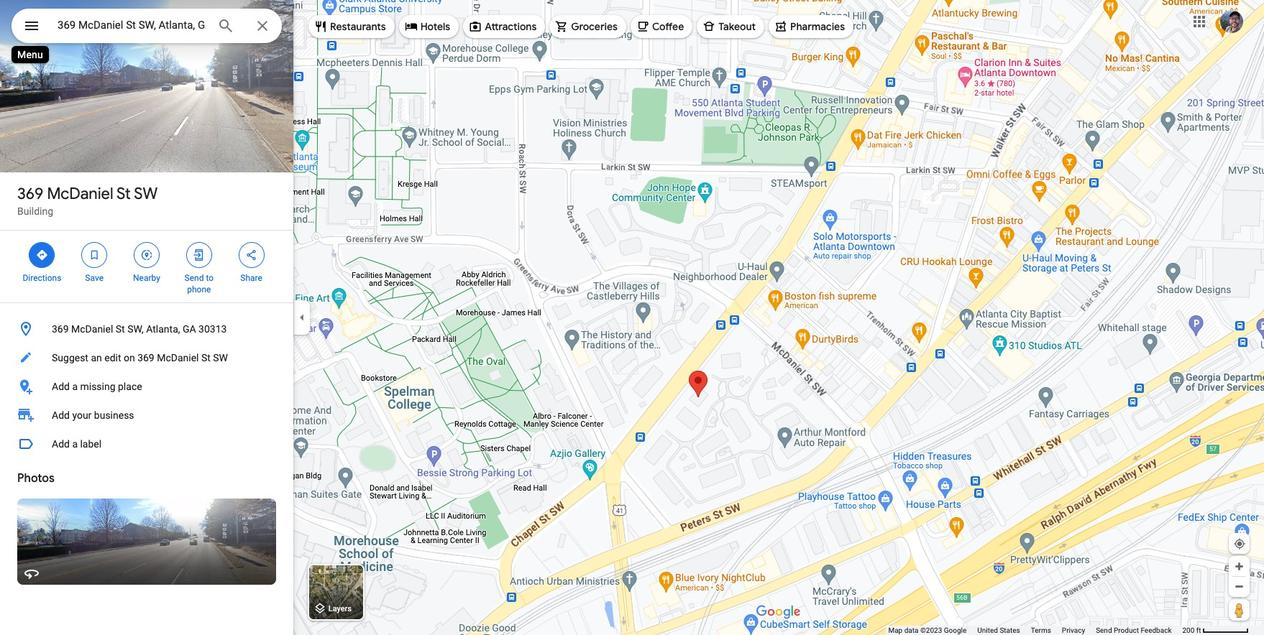 Task type: describe. For each thing, give the bounding box(es) containing it.
©2023
[[921, 627, 942, 635]]

show your location image
[[1233, 538, 1246, 551]]

directions
[[23, 273, 61, 283]]

show street view coverage image
[[1229, 600, 1250, 621]]


[[245, 247, 258, 263]]

united
[[978, 627, 998, 635]]

collapse side panel image
[[294, 310, 310, 326]]

missing
[[80, 381, 115, 393]]

pharmacies button
[[769, 9, 854, 44]]

google
[[944, 627, 967, 635]]

terms button
[[1031, 626, 1051, 636]]

coffee
[[652, 20, 684, 33]]

takeout button
[[697, 9, 765, 44]]

mcdaniel for sw,
[[71, 324, 113, 335]]

zoom in image
[[1234, 562, 1245, 573]]

30313
[[199, 324, 227, 335]]

edit
[[104, 352, 121, 364]]

369 McDaniel St SW, Atlanta, GA 30313 field
[[12, 9, 282, 43]]

mcdaniel for sw
[[47, 184, 113, 204]]

 search field
[[12, 9, 282, 46]]

atlanta,
[[146, 324, 180, 335]]

send for send to phone
[[185, 273, 204, 283]]

takeout
[[719, 20, 756, 33]]

200 ft
[[1183, 627, 1201, 635]]

add a label
[[52, 439, 102, 450]]

369 mcdaniel st sw main content
[[0, 0, 293, 636]]

st for sw,
[[116, 324, 125, 335]]

attractions
[[485, 20, 537, 33]]

privacy
[[1062, 627, 1085, 635]]

to
[[206, 273, 214, 283]]

actions for 369 mcdaniel st sw region
[[0, 231, 293, 303]]

map data ©2023 google
[[889, 627, 967, 635]]

nearby
[[133, 273, 160, 283]]

add your business link
[[0, 401, 293, 430]]

on
[[124, 352, 135, 364]]

business
[[94, 410, 134, 421]]

restaurants button
[[309, 9, 395, 44]]

add a missing place
[[52, 381, 142, 393]]

send product feedback button
[[1096, 626, 1172, 636]]


[[193, 247, 206, 263]]

369 mcdaniel st sw, atlanta, ga 30313
[[52, 324, 227, 335]]

add a label button
[[0, 430, 293, 459]]

google account: cj baylor  
(christian.baylor@adept.ai) image
[[1221, 10, 1244, 33]]

label
[[80, 439, 102, 450]]

photos
[[17, 472, 54, 486]]

ft
[[1197, 627, 1201, 635]]

your
[[72, 410, 92, 421]]

st for sw
[[117, 184, 131, 204]]

a for missing
[[72, 381, 78, 393]]

a for label
[[72, 439, 78, 450]]

none field inside 369 mcdaniel st sw, atlanta, ga 30313 field
[[58, 17, 206, 34]]



Task type: vqa. For each thing, say whether or not it's contained in the screenshot.
FEEDBACK
yes



Task type: locate. For each thing, give the bounding box(es) containing it.
add left your
[[52, 410, 70, 421]]

0 horizontal spatial send
[[185, 273, 204, 283]]

place
[[118, 381, 142, 393]]

send inside send to phone
[[185, 273, 204, 283]]

terms
[[1031, 627, 1051, 635]]

pharmacies
[[791, 20, 845, 33]]


[[36, 247, 48, 263]]


[[23, 16, 40, 36]]

product
[[1114, 627, 1139, 635]]

united states
[[978, 627, 1020, 635]]

sw inside button
[[213, 352, 228, 364]]

map
[[889, 627, 903, 635]]

200 ft button
[[1183, 627, 1249, 635]]

coffee button
[[631, 9, 693, 44]]

mcdaniel
[[47, 184, 113, 204], [71, 324, 113, 335], [157, 352, 199, 364]]

send to phone
[[185, 273, 214, 295]]

369 mcdaniel st sw, atlanta, ga 30313 button
[[0, 315, 293, 344]]

data
[[905, 627, 919, 635]]

suggest an edit on 369 mcdaniel st sw
[[52, 352, 228, 364]]

suggest
[[52, 352, 88, 364]]

369 mcdaniel st sw building
[[17, 184, 158, 217]]

groceries
[[571, 20, 618, 33]]

2 a from the top
[[72, 439, 78, 450]]

0 vertical spatial mcdaniel
[[47, 184, 113, 204]]

369 for sw
[[17, 184, 43, 204]]

phone
[[187, 285, 211, 295]]

1 vertical spatial a
[[72, 439, 78, 450]]

1 vertical spatial send
[[1096, 627, 1112, 635]]

369 up building
[[17, 184, 43, 204]]

footer inside google maps element
[[889, 626, 1183, 636]]

sw up 
[[134, 184, 158, 204]]

building
[[17, 206, 53, 217]]

sw
[[134, 184, 158, 204], [213, 352, 228, 364]]

st inside 369 mcdaniel st sw building
[[117, 184, 131, 204]]

369 inside suggest an edit on 369 mcdaniel st sw button
[[137, 352, 154, 364]]

mcdaniel down ga
[[157, 352, 199, 364]]

a left missing on the bottom
[[72, 381, 78, 393]]

add
[[52, 381, 70, 393], [52, 410, 70, 421], [52, 439, 70, 450]]

add down "suggest"
[[52, 381, 70, 393]]

footer
[[889, 626, 1183, 636]]

add left label
[[52, 439, 70, 450]]

0 vertical spatial 369
[[17, 184, 43, 204]]

1 vertical spatial 369
[[52, 324, 69, 335]]

1 add from the top
[[52, 381, 70, 393]]

add a missing place button
[[0, 373, 293, 401]]

a
[[72, 381, 78, 393], [72, 439, 78, 450]]

add your business
[[52, 410, 134, 421]]

0 vertical spatial sw
[[134, 184, 158, 204]]

google maps element
[[0, 0, 1264, 636]]

0 vertical spatial a
[[72, 381, 78, 393]]

2 vertical spatial add
[[52, 439, 70, 450]]

send
[[185, 273, 204, 283], [1096, 627, 1112, 635]]

add for add a label
[[52, 439, 70, 450]]

0 vertical spatial st
[[117, 184, 131, 204]]

feedback
[[1141, 627, 1172, 635]]

add inside button
[[52, 439, 70, 450]]

st
[[117, 184, 131, 204], [116, 324, 125, 335], [201, 352, 211, 364]]

a inside button
[[72, 381, 78, 393]]

attractions button
[[463, 9, 545, 44]]

a left label
[[72, 439, 78, 450]]

2 add from the top
[[52, 410, 70, 421]]

mcdaniel up an
[[71, 324, 113, 335]]

369
[[17, 184, 43, 204], [52, 324, 69, 335], [137, 352, 154, 364]]

hotels
[[421, 20, 450, 33]]

369 for sw,
[[52, 324, 69, 335]]

0 vertical spatial add
[[52, 381, 70, 393]]

0 horizontal spatial sw
[[134, 184, 158, 204]]

send left product
[[1096, 627, 1112, 635]]

restaurants
[[330, 20, 386, 33]]

sw down 30313
[[213, 352, 228, 364]]

hotels button
[[399, 9, 459, 44]]

add for add a missing place
[[52, 381, 70, 393]]

369 up "suggest"
[[52, 324, 69, 335]]

save
[[85, 273, 104, 283]]

sw inside 369 mcdaniel st sw building
[[134, 184, 158, 204]]

2 vertical spatial mcdaniel
[[157, 352, 199, 364]]

None field
[[58, 17, 206, 34]]

an
[[91, 352, 102, 364]]

states
[[1000, 627, 1020, 635]]

1 horizontal spatial 369
[[52, 324, 69, 335]]

1 vertical spatial sw
[[213, 352, 228, 364]]

footer containing map data ©2023 google
[[889, 626, 1183, 636]]

a inside button
[[72, 439, 78, 450]]

0 horizontal spatial 369
[[17, 184, 43, 204]]

2 vertical spatial 369
[[137, 352, 154, 364]]

2 horizontal spatial 369
[[137, 352, 154, 364]]

2 vertical spatial st
[[201, 352, 211, 364]]

369 inside button
[[52, 324, 69, 335]]

3 add from the top
[[52, 439, 70, 450]]

0 vertical spatial send
[[185, 273, 204, 283]]

ga
[[183, 324, 196, 335]]

share
[[240, 273, 262, 283]]


[[88, 247, 101, 263]]

1 horizontal spatial sw
[[213, 352, 228, 364]]

1 horizontal spatial send
[[1096, 627, 1112, 635]]

layers
[[329, 605, 352, 614]]

send inside button
[[1096, 627, 1112, 635]]

privacy button
[[1062, 626, 1085, 636]]

send for send product feedback
[[1096, 627, 1112, 635]]

mcdaniel up building
[[47, 184, 113, 204]]

send up phone
[[185, 273, 204, 283]]

369 right "on"
[[137, 352, 154, 364]]

200
[[1183, 627, 1195, 635]]

 button
[[12, 9, 52, 46]]

369 inside 369 mcdaniel st sw building
[[17, 184, 43, 204]]

1 vertical spatial st
[[116, 324, 125, 335]]


[[140, 247, 153, 263]]

add inside add a missing place button
[[52, 381, 70, 393]]

1 vertical spatial mcdaniel
[[71, 324, 113, 335]]

groceries button
[[550, 9, 626, 44]]

mcdaniel inside 369 mcdaniel st sw building
[[47, 184, 113, 204]]

suggest an edit on 369 mcdaniel st sw button
[[0, 344, 293, 373]]

sw,
[[127, 324, 144, 335]]

zoom out image
[[1234, 582, 1245, 593]]

1 vertical spatial add
[[52, 410, 70, 421]]

united states button
[[978, 626, 1020, 636]]

add for add your business
[[52, 410, 70, 421]]

1 a from the top
[[72, 381, 78, 393]]

send product feedback
[[1096, 627, 1172, 635]]

add inside add your business link
[[52, 410, 70, 421]]



